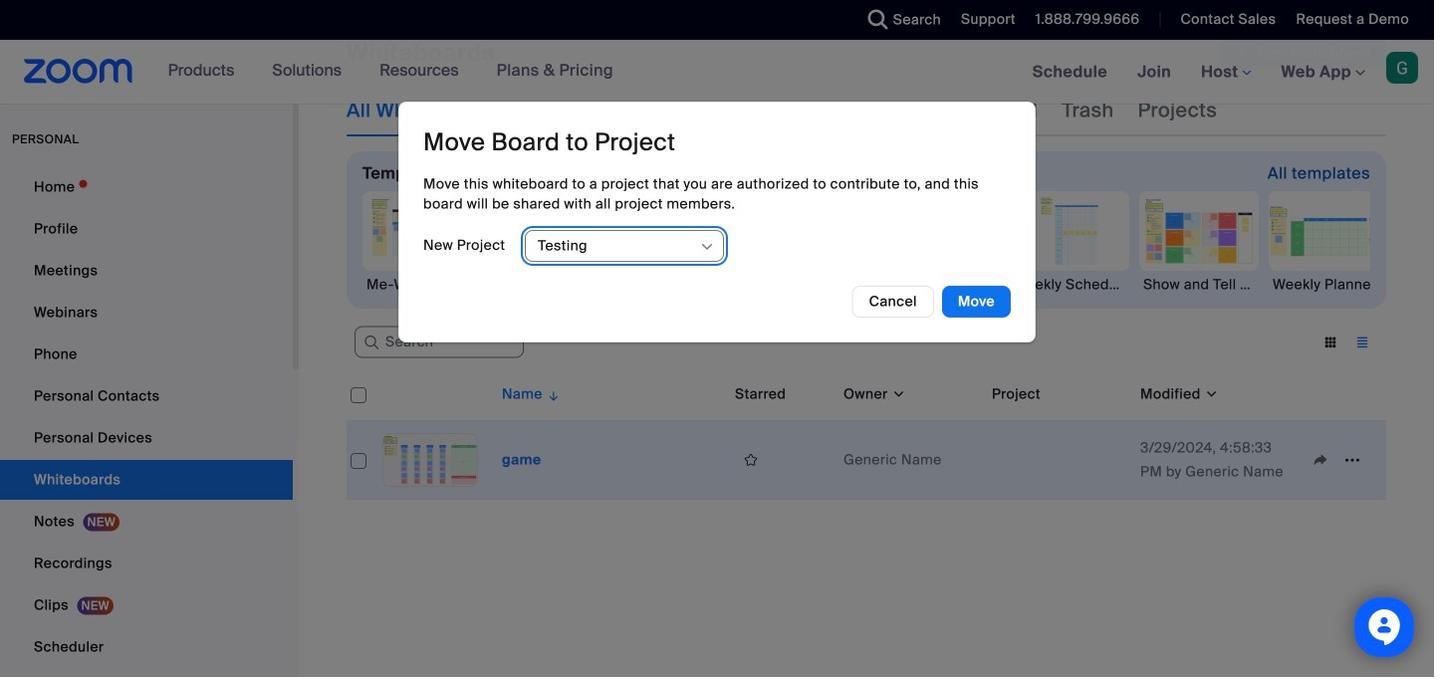 Task type: vqa. For each thing, say whether or not it's contained in the screenshot.
Admin Menu Menu on the bottom of the page
no



Task type: locate. For each thing, give the bounding box(es) containing it.
meetings navigation
[[1018, 40, 1435, 105]]

fun fact image
[[493, 192, 611, 270]]

dialog
[[399, 102, 1036, 343]]

heading
[[423, 127, 676, 158]]

application
[[1220, 37, 1387, 69], [347, 369, 1387, 500], [735, 445, 828, 475]]

product information navigation
[[153, 40, 629, 104]]

thumbnail of game image
[[384, 434, 477, 486]]

cell
[[984, 421, 1133, 500]]

uml class diagram element
[[881, 275, 1000, 295]]

game, modified at mar 29, 2024 by generic name, link image
[[383, 433, 478, 487]]

Search text field
[[355, 327, 524, 358]]

banner
[[0, 40, 1435, 105]]

learning experience canvas image
[[623, 192, 740, 270]]

show and tell with a twist element
[[1140, 275, 1259, 295]]



Task type: describe. For each thing, give the bounding box(es) containing it.
weekly schedule element
[[1010, 275, 1130, 295]]

digital marketing canvas element
[[751, 275, 871, 295]]

list mode, selected image
[[1347, 334, 1379, 352]]

grid mode, not selected image
[[1315, 334, 1347, 352]]

game element
[[502, 451, 542, 469]]

weekly planner element
[[1269, 275, 1389, 295]]

me-we-us retrospective element
[[363, 275, 482, 295]]

tabs of all whiteboard page tab list
[[347, 85, 1218, 137]]

show options image
[[700, 239, 715, 255]]

personal menu menu
[[0, 167, 293, 678]]

arrow down image
[[543, 383, 561, 407]]



